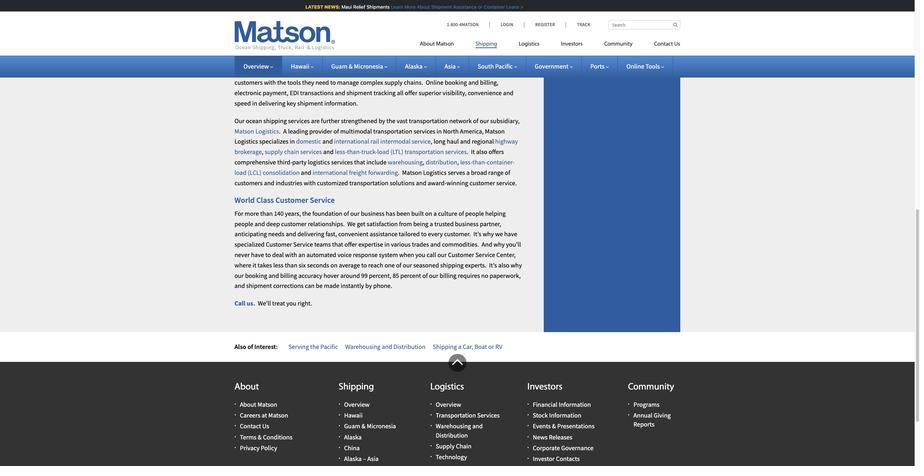 Task type: locate. For each thing, give the bounding box(es) containing it.
offer
[[405, 89, 417, 97], [345, 241, 357, 249]]

1 horizontal spatial than
[[285, 261, 297, 270]]

center, down you'll
[[497, 251, 516, 259]]

service. inside .  matson logistics serves a broad range of customers and industries with customized transportation solutions and award-winning customer service.
[[496, 179, 517, 187]]

1 vertical spatial leading
[[288, 127, 308, 135]]

ocean
[[246, 117, 262, 125]]

None search field
[[608, 20, 680, 29]]

1 vertical spatial us
[[262, 422, 269, 431]]

about matson
[[420, 41, 454, 47]]

0 vertical spatial hawaii link
[[291, 62, 314, 70]]

1 vertical spatial customer
[[281, 220, 307, 228]]

call
[[235, 299, 245, 308]]

seasoned
[[413, 261, 439, 270]]

& up –
[[362, 422, 366, 431]]

backtop image
[[448, 354, 466, 372]]

of
[[283, 37, 288, 45], [473, 117, 479, 125], [334, 127, 339, 135], [505, 169, 510, 177], [344, 209, 349, 218], [459, 209, 464, 218], [396, 261, 402, 270], [422, 272, 428, 280], [248, 343, 253, 351]]

0 vertical spatial network
[[418, 37, 441, 45]]

the inside our ocean shipping services are further strengthened by the vast transportation network of our subsidiary, matson logistics
[[387, 117, 395, 125]]

truck-
[[361, 148, 377, 156]]

transportation down less-than-container- load (lcl) consolidation link
[[349, 179, 389, 187]]

contact us link down careers
[[240, 422, 269, 431]]

warehousing link
[[388, 158, 423, 166]]

services down the key at the top left
[[288, 117, 310, 125]]

1 vertical spatial network
[[449, 117, 472, 125]]

highway
[[495, 137, 518, 146]]

award-
[[428, 179, 447, 187]]

alaska down china
[[344, 455, 362, 463]]

years,
[[285, 209, 301, 218]]

you inside for more than 140 years, the foundation of our business has been built on a culture of people helping people and deep customer relationships.  we get satisfaction from being a trusted business partner, anticipating needs and delivering fast, convenient assistance tailored to every customer.  it's why we have specialized customer service teams that offer expertise in various trades and commodities.  and why you'll never have to deal with an automated voice response system when you call our customer service center, where it takes less than six seconds on average to reach one of our seasoned shipping experts.  it's also why our booking and billing accuracy hover around 99 percent, 85 percent of our billing requires no paperwork, and shipment corrections can be made instantly by phone.
[[415, 251, 425, 259]]

transportation inside our ocean shipping services are further strengthened by the vast transportation network of our subsidiary, matson logistics
[[409, 117, 448, 125]]

serving the pacific link
[[288, 343, 338, 351]]

investors down track link
[[561, 41, 583, 47]]

about matson link for shipping link
[[420, 38, 465, 52]]

1 horizontal spatial have
[[504, 230, 517, 238]]

1 vertical spatial contact us link
[[240, 422, 269, 431]]

. up solutions
[[398, 169, 400, 177]]

less-than-container- load (lcl) consolidation link
[[235, 158, 515, 177]]

customer
[[325, 68, 351, 76], [276, 195, 308, 205], [266, 241, 292, 249], [448, 251, 474, 259]]

with down port
[[264, 79, 276, 87]]

& up the news releases link
[[552, 422, 556, 431]]

logistics down backtop image
[[430, 383, 464, 392]]

winning
[[447, 179, 468, 187]]

than- inside less-than-container- load (lcl) consolidation
[[472, 158, 487, 166]]

are inside the our business model is designed to provide superior service.  dedicated terminal facilities and equipment allow us to dock, unload, reload and sail our vessels on schedule with industry-leading speed and reliability. an extensive fleet of owned chassis readily available throughout our network and superior tracking technology consistently enables the industry's fastest truck turn times and cargo availability upon arrival. all of matson's services are supported by experienced shipping professionals readily available by phone or email at our port locations or our customer service center, as well as the latest technology providing customers with the tools they need to manage complex supply chains.  online booking and billing, electronic payment, edi transactions and shipment tracking all offer superior visibility, convenience and speed in delivering key shipment information.
[[289, 58, 298, 66]]

1 horizontal spatial you
[[415, 251, 425, 259]]

login
[[501, 22, 513, 28]]

industry's
[[333, 47, 359, 56]]

2 vertical spatial superior
[[419, 89, 441, 97]]

(ltl)
[[391, 148, 403, 156]]

with
[[409, 27, 421, 35], [264, 79, 276, 87], [304, 179, 316, 187], [285, 251, 297, 259]]

a left car,
[[458, 343, 462, 351]]

where
[[235, 261, 251, 270]]

.  matson logistics serves a broad range of customers and industries with customized transportation solutions and award-winning customer service.
[[235, 169, 517, 187]]

1 vertical spatial available
[[452, 58, 477, 66]]

logistics up "specializes" on the left top of the page
[[256, 127, 279, 135]]

service. down range
[[496, 179, 517, 187]]

a inside .  matson logistics serves a broad range of customers and industries with customized transportation solutions and award-winning customer service.
[[466, 169, 470, 177]]

system
[[379, 251, 398, 259]]

information up events & presentations 'link'
[[549, 412, 581, 420]]

model
[[271, 16, 288, 25]]

1 horizontal spatial network
[[449, 117, 472, 125]]

1 vertical spatial that
[[332, 241, 343, 249]]

footer
[[0, 354, 915, 467]]

cargo
[[436, 47, 451, 56]]

1 vertical spatial superior
[[454, 37, 476, 45]]

or
[[477, 4, 481, 10], [505, 58, 510, 66], [307, 68, 313, 76], [488, 343, 494, 351]]

overview inside overview transportation services warehousing and distribution supply chain technology
[[436, 401, 461, 409]]

that inside .  it also offers comprehensive third-party logistics services that include
[[354, 158, 365, 166]]

overview inside overview hawaii guam & micronesia alaska china alaska – asia
[[344, 401, 370, 409]]

hawaii up china
[[344, 412, 363, 420]]

with inside .  matson logistics serves a broad range of customers and industries with customized transportation solutions and award-winning customer service.
[[304, 179, 316, 187]]

1 horizontal spatial leading
[[447, 27, 467, 35]]

visibility,
[[443, 89, 467, 97]]

about for about
[[235, 383, 259, 392]]

of down further
[[334, 127, 339, 135]]

1 vertical spatial less-
[[460, 158, 472, 166]]

customers inside .  matson logistics serves a broad range of customers and industries with customized transportation solutions and award-winning customer service.
[[235, 179, 263, 187]]

learn more about shipment assistance or container loans > link
[[390, 4, 522, 10]]

center, up complex
[[373, 68, 392, 76]]

& inside about matson careers at matson contact us terms & conditions privacy policy
[[258, 433, 262, 442]]

alaska down times
[[405, 62, 423, 70]]

0 horizontal spatial offer
[[345, 241, 357, 249]]

1 horizontal spatial warehousing
[[436, 422, 471, 431]]

0 vertical spatial supply
[[385, 79, 403, 87]]

about for about matson
[[420, 41, 435, 47]]

to left deal
[[265, 251, 271, 259]]

1 horizontal spatial hawaii
[[344, 412, 363, 420]]

2 horizontal spatial overview link
[[436, 401, 461, 409]]

our inside the our business model is designed to provide superior service.  dedicated terminal facilities and equipment allow us to dock, unload, reload and sail our vessels on schedule with industry-leading speed and reliability. an extensive fleet of owned chassis readily available throughout our network and superior tracking technology consistently enables the industry's fastest truck turn times and cargo availability upon arrival. all of matson's services are supported by experienced shipping professionals readily available by phone or email at our port locations or our customer service center, as well as the latest technology providing customers with the tools they need to manage complex supply chains.  online booking and billing, electronic payment, edi transactions and shipment tracking all offer superior visibility, convenience and speed in delivering key shipment information.
[[235, 16, 245, 25]]

. inside .  it also offers comprehensive third-party logistics services that include
[[467, 148, 468, 156]]

of down seasoned
[[422, 272, 428, 280]]

1 vertical spatial than
[[260, 209, 273, 218]]

hawaii link down enables
[[291, 62, 314, 70]]

also of interest:
[[235, 343, 278, 351]]

1 horizontal spatial shipment
[[297, 99, 323, 107]]

0 horizontal spatial leading
[[288, 127, 308, 135]]

2 vertical spatial why
[[511, 261, 522, 270]]

0 vertical spatial are
[[289, 58, 298, 66]]

0 horizontal spatial business
[[246, 16, 269, 25]]

1 vertical spatial contact
[[240, 422, 261, 431]]

at inside the our business model is designed to provide superior service.  dedicated terminal facilities and equipment allow us to dock, unload, reload and sail our vessels on schedule with industry-leading speed and reliability. an extensive fleet of owned chassis readily available throughout our network and superior tracking technology consistently enables the industry's fastest truck turn times and cargo availability upon arrival. all of matson's services are supported by experienced shipping professionals readily available by phone or email at our port locations or our customer service center, as well as the latest technology providing customers with the tools they need to manage complex supply chains.  online booking and billing, electronic payment, edi transactions and shipment tracking all offer superior visibility, convenience and speed in delivering key shipment information.
[[251, 68, 256, 76]]

at down of matson's
[[251, 68, 256, 76]]

us up terms & conditions link
[[262, 422, 269, 431]]

been
[[397, 209, 410, 218]]

available down vessels
[[350, 37, 374, 45]]

alaska link
[[405, 62, 427, 70], [344, 433, 362, 442]]

delivering inside the our business model is designed to provide superior service.  dedicated terminal facilities and equipment allow us to dock, unload, reload and sail our vessels on schedule with industry-leading speed and reliability. an extensive fleet of owned chassis readily available throughout our network and superior tracking technology consistently enables the industry's fastest truck turn times and cargo availability upon arrival. all of matson's services are supported by experienced shipping professionals readily available by phone or email at our port locations or our customer service center, as well as the latest technology providing customers with the tools they need to manage complex supply chains.  online booking and billing, electronic payment, edi transactions and shipment tracking all offer superior visibility, convenience and speed in delivering key shipment information.
[[259, 99, 285, 107]]

specialized
[[235, 241, 265, 249]]

. inside .  a leading provider of multimodal transportation services in north america, matson logistics specializes in
[[279, 127, 281, 135]]

2 horizontal spatial shipping
[[440, 261, 464, 270]]

leading inside the our business model is designed to provide superior service.  dedicated terminal facilities and equipment allow us to dock, unload, reload and sail our vessels on schedule with industry-leading speed and reliability. an extensive fleet of owned chassis readily available throughout our network and superior tracking technology consistently enables the industry's fastest truck turn times and cargo availability upon arrival. all of matson's services are supported by experienced shipping professionals readily available by phone or email at our port locations or our customer service center, as well as the latest technology providing customers with the tools they need to manage complex supply chains.  online booking and billing, electronic payment, edi transactions and shipment tracking all offer superior visibility, convenience and speed in delivering key shipment information.
[[447, 27, 467, 35]]

shipping
[[476, 41, 497, 47], [433, 343, 457, 351], [339, 383, 374, 392]]

alaska
[[405, 62, 423, 70], [344, 433, 362, 442], [344, 455, 362, 463]]

services inside .  a leading provider of multimodal transportation services in north america, matson logistics specializes in
[[414, 127, 435, 135]]

1 vertical spatial shipping
[[263, 117, 287, 125]]

0 horizontal spatial hawaii link
[[291, 62, 314, 70]]

customers down (lcl)
[[235, 179, 263, 187]]

or down arrival.
[[505, 58, 510, 66]]

the right years,
[[302, 209, 311, 218]]

matson inside our ocean shipping services are further strengthened by the vast transportation network of our subsidiary, matson logistics
[[235, 127, 254, 135]]

0 vertical spatial center,
[[373, 68, 392, 76]]

0 horizontal spatial as
[[394, 68, 400, 76]]

1 vertical spatial than-
[[472, 158, 487, 166]]

. for logistics
[[398, 169, 400, 177]]

guam & micronesia link down fastest
[[331, 62, 388, 70]]

search image
[[673, 22, 678, 27]]

section
[[535, 0, 689, 332]]

trusted
[[434, 220, 454, 228]]

2 vertical spatial shipment
[[246, 282, 272, 290]]

allow
[[235, 27, 249, 35]]

manage
[[337, 79, 359, 87]]

customer down years,
[[281, 220, 307, 228]]

1 vertical spatial our
[[235, 117, 245, 125]]

1 vertical spatial pacific
[[320, 343, 338, 351]]

transportation up intermodal
[[373, 127, 412, 135]]

include
[[367, 158, 387, 166]]

phone
[[486, 58, 503, 66]]

releases
[[549, 433, 572, 442]]

1 horizontal spatial less-
[[460, 158, 472, 166]]

less- up "and international freight forwarding"
[[335, 148, 347, 156]]

0 horizontal spatial freight
[[324, 2, 347, 12]]

customer up years,
[[276, 195, 308, 205]]

also
[[476, 148, 487, 156], [498, 261, 509, 270]]

as right well
[[413, 68, 419, 76]]

experienced
[[336, 58, 369, 66]]

hawaii link
[[291, 62, 314, 70], [344, 412, 363, 420]]

warehousing inside overview transportation services warehousing and distribution supply chain technology
[[436, 422, 471, 431]]

0 horizontal spatial delivering
[[259, 99, 285, 107]]

than left 'learn'
[[371, 2, 387, 12]]

matson
[[436, 41, 454, 47], [235, 127, 254, 135], [485, 127, 505, 135], [258, 401, 277, 409], [268, 412, 288, 420]]

key
[[287, 99, 296, 107]]

1 horizontal spatial supply
[[385, 79, 403, 87]]

privacy policy link
[[240, 444, 277, 452]]

tools
[[287, 79, 301, 87]]

technology
[[235, 47, 265, 56], [447, 68, 477, 76]]

a left broad at the right top
[[466, 169, 470, 177]]

at right careers
[[262, 412, 267, 420]]

domestic
[[296, 137, 321, 146]]

that up international freight forwarding link at the left of the page
[[354, 158, 365, 166]]

1 our from the top
[[235, 16, 245, 25]]

2 horizontal spatial business
[[455, 220, 479, 228]]

customer inside for more than 140 years, the foundation of our business has been built on a culture of people helping people and deep customer relationships.  we get satisfaction from being a trusted business partner, anticipating needs and delivering fast, convenient assistance tailored to every customer.  it's why we have specialized customer service teams that offer expertise in various trades and commodities.  and why you'll never have to deal with an automated voice response system when you call our customer service center, where it takes less than six seconds on average to reach one of our seasoned shipping experts.  it's also why our booking and billing accuracy hover around 99 percent, 85 percent of our billing requires no paperwork, and shipment corrections can be made instantly by phone.
[[281, 220, 307, 228]]

.  it also offers comprehensive third-party logistics services that include
[[235, 148, 504, 166]]

0 vertical spatial freight
[[324, 2, 347, 12]]

load left (lcl)
[[235, 169, 246, 177]]

1 vertical spatial warehousing and distribution link
[[436, 422, 483, 440]]

pacific right serving
[[320, 343, 338, 351]]

0 vertical spatial shipping
[[476, 41, 497, 47]]

matson up conditions
[[268, 412, 288, 420]]

1 horizontal spatial as
[[413, 68, 419, 76]]

. down america,
[[467, 148, 468, 156]]

made
[[324, 282, 339, 290]]

pacific down arrival.
[[495, 62, 513, 70]]

about matson link down industry-
[[420, 38, 465, 52]]

0 vertical spatial customers
[[235, 79, 263, 87]]

1 horizontal spatial delivering
[[297, 230, 324, 238]]

shipment down transactions
[[297, 99, 323, 107]]

delivering up teams at bottom
[[297, 230, 324, 238]]

for
[[235, 209, 243, 218]]

are inside our ocean shipping services are further strengthened by the vast transportation network of our subsidiary, matson logistics
[[311, 117, 320, 125]]

load down 'international rail intermodal service' link
[[377, 148, 389, 156]]

availability
[[452, 47, 481, 56]]

shipments
[[365, 4, 388, 10]]

& inside 'financial information stock information events & presentations news releases corporate governance investor contacts'
[[552, 422, 556, 431]]

in inside the our business model is designed to provide superior service.  dedicated terminal facilities and equipment allow us to dock, unload, reload and sail our vessels on schedule with industry-leading speed and reliability. an extensive fleet of owned chassis readily available throughout our network and superior tracking technology consistently enables the industry's fastest truck turn times and cargo availability upon arrival. all of matson's services are supported by experienced shipping professionals readily available by phone or email at our port locations or our customer service center, as well as the latest technology providing customers with the tools they need to manage complex supply chains.  online booking and billing, electronic payment, edi transactions and shipment tracking all offer superior visibility, convenience and speed in delivering key shipment information.
[[252, 99, 257, 107]]

port
[[268, 68, 280, 76]]

1 horizontal spatial offer
[[405, 89, 417, 97]]

contact down careers
[[240, 422, 261, 431]]

0 horizontal spatial also
[[476, 148, 487, 156]]

0 horizontal spatial billing
[[280, 272, 297, 280]]

and
[[474, 16, 484, 25], [322, 27, 332, 35], [486, 27, 496, 35], [442, 37, 452, 45], [424, 47, 434, 56], [468, 79, 479, 87], [335, 89, 345, 97], [503, 89, 514, 97], [322, 137, 333, 146], [460, 137, 471, 146], [323, 148, 334, 156], [301, 169, 311, 177], [264, 179, 274, 187], [416, 179, 426, 187], [255, 220, 265, 228], [286, 230, 296, 238], [430, 241, 441, 249], [269, 272, 279, 280], [235, 282, 245, 290], [382, 343, 392, 351], [472, 422, 483, 431]]

logistics inside our ocean shipping services are further strengthened by the vast transportation network of our subsidiary, matson logistics
[[256, 127, 279, 135]]

1 horizontal spatial billing
[[440, 272, 457, 280]]

supply up all
[[385, 79, 403, 87]]

offer down convenient
[[345, 241, 357, 249]]

hawaii up tools
[[291, 62, 309, 70]]

shipment up we'll on the left bottom of page
[[246, 282, 272, 290]]

0 horizontal spatial superior
[[350, 16, 372, 25]]

our
[[235, 16, 245, 25], [235, 117, 245, 125]]

0 horizontal spatial warehousing
[[345, 343, 381, 351]]

available down availability
[[452, 58, 477, 66]]

services up port
[[266, 58, 288, 66]]

network inside the our business model is designed to provide superior service.  dedicated terminal facilities and equipment allow us to dock, unload, reload and sail our vessels on schedule with industry-leading speed and reliability. an extensive fleet of owned chassis readily available throughout our network and superior tracking technology consistently enables the industry's fastest truck turn times and cargo availability upon arrival. all of matson's services are supported by experienced shipping professionals readily available by phone or email at our port locations or our customer service center, as well as the latest technology providing customers with the tools they need to manage complex supply chains.  online booking and billing, electronic payment, edi transactions and shipment tracking all offer superior visibility, convenience and speed in delivering key shipment information.
[[418, 37, 441, 45]]

no
[[481, 272, 488, 280]]

us inside top menu navigation
[[674, 41, 680, 47]]

matson up cargo
[[436, 41, 454, 47]]

asia down cargo
[[445, 62, 456, 70]]

to down being
[[421, 230, 427, 238]]

1 horizontal spatial center,
[[497, 251, 516, 259]]

an
[[235, 37, 242, 45]]

financial information link
[[533, 401, 591, 409]]

&
[[349, 62, 353, 70], [362, 422, 366, 431], [552, 422, 556, 431], [258, 433, 262, 442]]

further
[[321, 117, 340, 125]]

us
[[674, 41, 680, 47], [262, 422, 269, 431]]

0 vertical spatial people
[[465, 209, 484, 218]]

are up provider
[[311, 117, 320, 125]]

1 horizontal spatial people
[[465, 209, 484, 218]]

our inside our ocean shipping services are further strengthened by the vast transportation network of our subsidiary, matson logistics
[[480, 117, 489, 125]]

1 horizontal spatial contact us link
[[643, 38, 680, 52]]

the inside for more than 140 years, the foundation of our business has been built on a culture of people helping people and deep customer relationships.  we get satisfaction from being a trusted business partner, anticipating needs and delivering fast, convenient assistance tailored to every customer.  it's why we have specialized customer service teams that offer expertise in various trades and commodities.  and why you'll never have to deal with an automated voice response system when you call our customer service center, where it takes less than six seconds on average to reach one of our seasoned shipping experts.  it's also why our booking and billing accuracy hover around 99 percent, 85 percent of our billing requires no paperwork, and shipment corrections can be made instantly by phone.
[[302, 209, 311, 218]]

overview link for logistics
[[436, 401, 461, 409]]

. inside .  matson logistics serves a broad range of customers and industries with customized transportation solutions and award-winning customer service.
[[398, 169, 400, 177]]

anyone
[[389, 2, 414, 12]]

people down 'for'
[[235, 220, 253, 228]]

community up programs link on the right bottom
[[628, 383, 674, 392]]

speed up shipping link
[[468, 27, 484, 35]]

solutions
[[390, 179, 415, 187]]

transportation inside .  a leading provider of multimodal transportation services in north america, matson logistics specializes in
[[373, 127, 412, 135]]

about matson link
[[420, 38, 465, 52], [240, 401, 277, 409]]

offer inside for more than 140 years, the foundation of our business has been built on a culture of people helping people and deep customer relationships.  we get satisfaction from being a trusted business partner, anticipating needs and delivering fast, convenient assistance tailored to every customer.  it's why we have specialized customer service teams that offer expertise in various trades and commodities.  and why you'll never have to deal with an automated voice response system when you call our customer service center, where it takes less than six seconds on average to reach one of our seasoned shipping experts.  it's also why our booking and billing accuracy hover around 99 percent, 85 percent of our billing requires no paperwork, and shipment corrections can be made instantly by phone.
[[345, 241, 357, 249]]

us inside about matson careers at matson contact us terms & conditions privacy policy
[[262, 422, 269, 431]]

load inside less-than-container- load (lcl) consolidation
[[235, 169, 246, 177]]

information up stock information link
[[559, 401, 591, 409]]

2 our from the top
[[235, 117, 245, 125]]

1 vertical spatial micronesia
[[367, 422, 396, 431]]

of inside our ocean shipping services are further strengthened by the vast transportation network of our subsidiary, matson logistics
[[473, 117, 479, 125]]

about inside top menu navigation
[[420, 41, 435, 47]]

0 horizontal spatial have
[[251, 251, 264, 259]]

foundation
[[312, 209, 342, 218]]

2 vertical spatial on
[[331, 261, 338, 270]]

business inside the our business model is designed to provide superior service.  dedicated terminal facilities and equipment allow us to dock, unload, reload and sail our vessels on schedule with industry-leading speed and reliability. an extensive fleet of owned chassis readily available throughout our network and superior tracking technology consistently enables the industry's fastest truck turn times and cargo availability upon arrival. all of matson's services are supported by experienced shipping professionals readily available by phone or email at our port locations or our customer service center, as well as the latest technology providing customers with the tools they need to manage complex supply chains.  online booking and billing, electronic payment, edi transactions and shipment tracking all offer superior visibility, convenience and speed in delivering key shipment information.
[[246, 16, 269, 25]]

booking up "visibility,"
[[445, 79, 467, 87]]

2 horizontal spatial than
[[371, 2, 387, 12]]

about inside about matson careers at matson contact us terms & conditions privacy policy
[[240, 401, 256, 409]]

logistics inside "link"
[[519, 41, 540, 47]]

the left vast
[[387, 117, 395, 125]]

you down trades
[[415, 251, 425, 259]]

readily
[[330, 37, 348, 45], [433, 58, 451, 66]]

by
[[328, 58, 335, 66], [478, 58, 485, 66], [379, 117, 385, 125], [365, 282, 372, 290]]

guam up china
[[344, 422, 360, 431]]

0 horizontal spatial shipping
[[339, 383, 374, 392]]

upon
[[483, 47, 497, 56]]

investor contacts link
[[533, 455, 580, 463]]

various
[[391, 241, 411, 249]]

leading inside .  a leading provider of multimodal transportation services in north america, matson logistics specializes in
[[288, 127, 308, 135]]

technology link
[[436, 453, 467, 462]]

1 horizontal spatial on
[[375, 27, 382, 35]]

about matson link up careers at matson link
[[240, 401, 277, 409]]

and international freight forwarding
[[300, 169, 398, 177]]

1 horizontal spatial overview
[[344, 401, 370, 409]]

serving
[[288, 343, 309, 351]]

customer.
[[444, 230, 471, 238]]

complex
[[360, 79, 383, 87]]

. up "specializes" on the left top of the page
[[279, 127, 281, 135]]

0 vertical spatial load
[[377, 148, 389, 156]]

1 vertical spatial at
[[262, 412, 267, 420]]

technology down availability
[[447, 68, 477, 76]]

investor
[[533, 455, 555, 463]]

our inside our ocean shipping services are further strengthened by the vast transportation network of our subsidiary, matson logistics
[[235, 117, 245, 125]]

hawaii link for alaska link related to asia 'link' guam & micronesia link
[[291, 62, 314, 70]]

party
[[292, 158, 307, 166]]

micronesia
[[354, 62, 383, 70], [367, 422, 396, 431]]

load
[[377, 148, 389, 156], [235, 169, 246, 177]]

contact us link up tools
[[643, 38, 680, 52]]

0 vertical spatial warehousing
[[345, 343, 381, 351]]

0 vertical spatial delivering
[[259, 99, 285, 107]]

1 vertical spatial guam
[[344, 422, 360, 431]]

teams
[[314, 241, 331, 249]]

1 vertical spatial investors
[[528, 383, 563, 392]]

leading up the "domestic" link
[[288, 127, 308, 135]]

by down industry's
[[328, 58, 335, 66]]

terms
[[240, 433, 257, 442]]

customer inside .  matson logistics serves a broad range of customers and industries with customized transportation solutions and award-winning customer service.
[[470, 179, 495, 187]]

customers inside the our business model is designed to provide superior service.  dedicated terminal facilities and equipment allow us to dock, unload, reload and sail our vessels on schedule with industry-leading speed and reliability. an extensive fleet of owned chassis readily available throughout our network and superior tracking technology consistently enables the industry's fastest truck turn times and cargo availability upon arrival. all of matson's services are supported by experienced shipping professionals readily available by phone or email at our port locations or our customer service center, as well as the latest technology providing customers with the tools they need to manage complex supply chains.  online booking and billing, electronic payment, edi transactions and shipment tracking all offer superior visibility, convenience and speed in delivering key shipment information.
[[235, 79, 263, 87]]

of right also in the bottom of the page
[[248, 343, 253, 351]]

offer down chains.
[[405, 89, 417, 97]]

, left long
[[431, 137, 432, 146]]

business up satisfaction
[[361, 209, 385, 218]]

1 vertical spatial on
[[425, 209, 432, 218]]

>
[[519, 4, 522, 10]]

0 vertical spatial our
[[235, 16, 245, 25]]

1 customers from the top
[[235, 79, 263, 87]]

1 vertical spatial shipment
[[297, 99, 323, 107]]

logistics inside .  matson logistics serves a broad range of customers and industries with customized transportation solutions and award-winning customer service.
[[423, 169, 447, 177]]

need
[[315, 79, 329, 87]]

that inside for more than 140 years, the foundation of our business has been built on a culture of people helping people and deep customer relationships.  we get satisfaction from being a trusted business partner, anticipating needs and delivering fast, convenient assistance tailored to every customer.  it's why we have specialized customer service teams that offer expertise in various trades and commodities.  and why you'll never have to deal with an automated voice response system when you call our customer service center, where it takes less than six seconds on average to reach one of our seasoned shipping experts.  it's also why our booking and billing accuracy hover around 99 percent, 85 percent of our billing requires no paperwork, and shipment corrections can be made instantly by phone.
[[332, 241, 343, 249]]

asia inside overview hawaii guam & micronesia alaska china alaska – asia
[[367, 455, 379, 463]]

1 vertical spatial warehousing
[[436, 422, 471, 431]]

supply down "specializes" on the left top of the page
[[265, 148, 283, 156]]

0 vertical spatial pacific
[[495, 62, 513, 70]]

maui
[[340, 4, 351, 10]]

1 vertical spatial about matson link
[[240, 401, 277, 409]]

overview link for shipping
[[344, 401, 370, 409]]

specializes
[[259, 137, 288, 146]]

0 horizontal spatial asia
[[367, 455, 379, 463]]

automated
[[306, 251, 336, 259]]

have up you'll
[[504, 230, 517, 238]]

1 horizontal spatial freight
[[349, 169, 367, 177]]

2 billing from the left
[[440, 272, 457, 280]]

shipment inside for more than 140 years, the foundation of our business has been built on a culture of people helping people and deep customer relationships.  we get satisfaction from being a trusted business partner, anticipating needs and delivering fast, convenient assistance tailored to every customer.  it's why we have specialized customer service teams that offer expertise in various trades and commodities.  and why you'll never have to deal with an automated voice response system when you call our customer service center, where it takes less than six seconds on average to reach one of our seasoned shipping experts.  it's also why our booking and billing accuracy hover around 99 percent, 85 percent of our billing requires no paperwork, and shipment corrections can be made instantly by phone.
[[246, 282, 272, 290]]

2 customers from the top
[[235, 179, 263, 187]]

multimodal
[[340, 127, 372, 135]]

or left 'rv' on the right
[[488, 343, 494, 351]]

2 as from the left
[[413, 68, 419, 76]]

on
[[375, 27, 382, 35], [425, 209, 432, 218], [331, 261, 338, 270]]

0 horizontal spatial people
[[235, 220, 253, 228]]

0 vertical spatial also
[[476, 148, 487, 156]]

the up payment, at the top
[[277, 79, 286, 87]]

distribution inside overview transportation services warehousing and distribution supply chain technology
[[436, 432, 468, 440]]

long
[[434, 137, 446, 146]]

, up serves
[[457, 158, 459, 166]]

on up hover
[[331, 261, 338, 270]]

network down industry-
[[418, 37, 441, 45]]

transportation inside .  matson logistics serves a broad range of customers and industries with customized transportation solutions and award-winning customer service.
[[349, 179, 389, 187]]

2 horizontal spatial .
[[467, 148, 468, 156]]

speed down electronic
[[235, 99, 251, 107]]

0 vertical spatial less-
[[335, 148, 347, 156]]

0 vertical spatial at
[[251, 68, 256, 76]]

a
[[466, 169, 470, 177], [434, 209, 437, 218], [430, 220, 433, 228], [458, 343, 462, 351]]

1 horizontal spatial .
[[398, 169, 400, 177]]

& up privacy policy link
[[258, 433, 262, 442]]

by inside for more than 140 years, the foundation of our business has been built on a culture of people helping people and deep customer relationships.  we get satisfaction from being a trusted business partner, anticipating needs and delivering fast, convenient assistance tailored to every customer.  it's why we have specialized customer service teams that offer expertise in various trades and commodities.  and why you'll never have to deal with an automated voice response system when you call our customer service center, where it takes less than six seconds on average to reach one of our seasoned shipping experts.  it's also why our booking and billing accuracy hover around 99 percent, 85 percent of our billing requires no paperwork, and shipment corrections can be made instantly by phone.
[[365, 282, 372, 290]]

range
[[488, 169, 504, 177]]

of inside .  matson logistics serves a broad range of customers and industries with customized transportation solutions and award-winning customer service.
[[505, 169, 510, 177]]

logistics up award-
[[423, 169, 447, 177]]



Task type: describe. For each thing, give the bounding box(es) containing it.
0 vertical spatial international
[[334, 137, 369, 146]]

needs
[[268, 230, 284, 238]]

industry-
[[422, 27, 447, 35]]

0 vertical spatial asia
[[445, 62, 456, 70]]

overview for overview transportation services warehousing and distribution supply chain technology
[[436, 401, 461, 409]]

to down matson's mission: to move freight better than anyone
[[321, 16, 327, 25]]

partner,
[[480, 220, 501, 228]]

shipping inside our ocean shipping services are further strengthened by the vast transportation network of our subsidiary, matson logistics
[[263, 117, 287, 125]]

interest:
[[254, 343, 278, 351]]

1 as from the left
[[394, 68, 400, 76]]

or up they
[[307, 68, 313, 76]]

the left latest
[[421, 68, 429, 76]]

1 horizontal spatial pacific
[[495, 62, 513, 70]]

average
[[339, 261, 360, 270]]

contacts
[[556, 455, 580, 463]]

transportation services link
[[436, 412, 500, 420]]

investors inside top menu navigation
[[561, 41, 583, 47]]

voice
[[338, 251, 352, 259]]

a left culture
[[434, 209, 437, 218]]

container
[[482, 4, 504, 10]]

0 horizontal spatial readily
[[330, 37, 348, 45]]

also inside for more than 140 years, the foundation of our business has been built on a culture of people helping people and deep customer relationships.  we get satisfaction from being a trusted business partner, anticipating needs and delivering fast, convenient assistance tailored to every customer.  it's why we have specialized customer service teams that offer expertise in various trades and commodities.  and why you'll never have to deal with an automated voice response system when you call our customer service center, where it takes less than six seconds on average to reach one of our seasoned shipping experts.  it's also why our booking and billing accuracy hover around 99 percent, 85 percent of our billing requires no paperwork, and shipment corrections can be made instantly by phone.
[[498, 261, 509, 270]]

unload,
[[281, 27, 302, 35]]

overview for overview hawaii guam & micronesia alaska china alaska – asia
[[344, 401, 370, 409]]

transportation
[[436, 412, 476, 420]]

1 horizontal spatial speed
[[468, 27, 484, 35]]

in up chain
[[290, 137, 295, 146]]

less-than-container- load (lcl) consolidation
[[235, 158, 515, 177]]

edi
[[290, 89, 299, 97]]

deep
[[266, 220, 280, 228]]

privacy
[[240, 444, 260, 452]]

& inside overview hawaii guam & micronesia alaska china alaska – asia
[[362, 422, 366, 431]]

supply inside the our business model is designed to provide superior service.  dedicated terminal facilities and equipment allow us to dock, unload, reload and sail our vessels on schedule with industry-leading speed and reliability. an extensive fleet of owned chassis readily available throughout our network and superior tracking technology consistently enables the industry's fastest truck turn times and cargo availability upon arrival. all of matson's services are supported by experienced shipping professionals readily available by phone or email at our port locations or our customer service center, as well as the latest technology providing customers with the tools they need to manage complex supply chains.  online booking and billing, electronic payment, edi transactions and shipment tracking all offer superior visibility, convenience and speed in delivering key shipment information.
[[385, 79, 403, 87]]

treat
[[272, 299, 285, 308]]

login link
[[490, 22, 524, 28]]

0 horizontal spatial less-
[[335, 148, 347, 156]]

our up times
[[408, 37, 417, 45]]

Search search field
[[608, 20, 680, 29]]

a right being
[[430, 220, 433, 228]]

instantly
[[341, 282, 364, 290]]

shipping inside for more than 140 years, the foundation of our business has been built on a culture of people helping people and deep customer relationships.  we get satisfaction from being a trusted business partner, anticipating needs and delivering fast, convenient assistance tailored to every customer.  it's why we have specialized customer service teams that offer expertise in various trades and commodities.  and why you'll never have to deal with an automated voice response system when you call our customer service center, where it takes less than six seconds on average to reach one of our seasoned shipping experts.  it's also why our booking and billing accuracy hover around 99 percent, 85 percent of our billing requires no paperwork, and shipment corrections can be made instantly by phone.
[[440, 261, 464, 270]]

0 vertical spatial alaska
[[405, 62, 423, 70]]

services inside .  it also offers comprehensive third-party logistics services that include
[[331, 158, 353, 166]]

our down when
[[403, 261, 412, 270]]

relationships.
[[308, 220, 345, 228]]

requires
[[458, 272, 480, 280]]

our down where
[[235, 272, 244, 280]]

0 vertical spatial superior
[[350, 16, 372, 25]]

class
[[256, 195, 274, 205]]

provide
[[328, 16, 349, 25]]

1 vertical spatial international
[[313, 169, 348, 177]]

service inside the our business model is designed to provide superior service.  dedicated terminal facilities and equipment allow us to dock, unload, reload and sail our vessels on schedule with industry-leading speed and reliability. an extensive fleet of owned chassis readily available throughout our network and superior tracking technology consistently enables the industry's fastest truck turn times and cargo availability upon arrival. all of matson's services are supported by experienced shipping professionals readily available by phone or email at our port locations or our customer service center, as well as the latest technology providing customers with the tools they need to manage complex supply chains.  online booking and billing, electronic payment, edi transactions and shipment tracking all offer superior visibility, convenience and speed in delivering key shipment information.
[[352, 68, 372, 76]]

with right schedule
[[409, 27, 421, 35]]

85
[[393, 272, 399, 280]]

0 horizontal spatial available
[[350, 37, 374, 45]]

to right the need
[[330, 79, 336, 87]]

1 vertical spatial community
[[628, 383, 674, 392]]

deal
[[272, 251, 284, 259]]

financial information stock information events & presentations news releases corporate governance investor contacts
[[533, 401, 595, 463]]

never
[[235, 251, 250, 259]]

community inside top menu navigation
[[604, 41, 633, 47]]

chain
[[456, 442, 472, 451]]

0 horizontal spatial than
[[260, 209, 273, 218]]

0 horizontal spatial than-
[[347, 148, 361, 156]]

our ocean shipping services are further strengthened by the vast transportation network of our subsidiary, matson logistics
[[235, 117, 520, 135]]

, up comprehensive
[[262, 148, 263, 156]]

booking inside the our business model is designed to provide superior service.  dedicated terminal facilities and equipment allow us to dock, unload, reload and sail our vessels on schedule with industry-leading speed and reliability. an extensive fleet of owned chassis readily available throughout our network and superior tracking technology consistently enables the industry's fastest truck turn times and cargo availability upon arrival. all of matson's services are supported by experienced shipping professionals readily available by phone or email at our port locations or our customer service center, as well as the latest technology providing customers with the tools they need to manage complex supply chains.  online booking and billing, electronic payment, edi transactions and shipment tracking all offer superior visibility, convenience and speed in delivering key shipment information.
[[445, 79, 467, 87]]

an
[[298, 251, 305, 259]]

turn
[[395, 47, 406, 56]]

0 vertical spatial contact us link
[[643, 38, 680, 52]]

offer inside the our business model is designed to provide superior service.  dedicated terminal facilities and equipment allow us to dock, unload, reload and sail our vessels on schedule with industry-leading speed and reliability. an extensive fleet of owned chassis readily available throughout our network and superior tracking technology consistently enables the industry's fastest truck turn times and cargo availability upon arrival. all of matson's services are supported by experienced shipping professionals readily available by phone or email at our port locations or our customer service center, as well as the latest technology providing customers with the tools they need to manage complex supply chains.  online booking and billing, electronic payment, edi transactions and shipment tracking all offer superior visibility, convenience and speed in delivering key shipment information.
[[405, 89, 417, 97]]

to up 99
[[361, 261, 367, 270]]

of right culture
[[459, 209, 464, 218]]

service
[[412, 137, 431, 146]]

our down seasoned
[[429, 272, 438, 280]]

schedule
[[383, 27, 408, 35]]

policy
[[261, 444, 277, 452]]

1 vertical spatial tracking
[[374, 89, 396, 97]]

center, inside for more than 140 years, the foundation of our business has been built on a culture of people helping people and deep customer relationships.  we get satisfaction from being a trusted business partner, anticipating needs and delivering fast, convenient assistance tailored to every customer.  it's why we have specialized customer service teams that offer expertise in various trades and commodities.  and why you'll never have to deal with an automated voice response system when you call our customer service center, where it takes less than six seconds on average to reach one of our seasoned shipping experts.  it's also why our booking and billing accuracy hover around 99 percent, 85 percent of our billing requires no paperwork, and shipment corrections can be made instantly by phone.
[[497, 251, 516, 259]]

of right one
[[396, 261, 402, 270]]

be
[[316, 282, 323, 290]]

footer containing about
[[0, 354, 915, 467]]

0 vertical spatial warehousing and distribution link
[[345, 343, 426, 351]]

800-
[[451, 22, 459, 28]]

more
[[245, 209, 259, 218]]

in up long
[[437, 127, 442, 135]]

chain
[[284, 148, 299, 156]]

our for our ocean shipping services are further strengthened by the vast transportation network of our subsidiary, matson logistics
[[235, 117, 245, 125]]

.  a leading provider of multimodal transportation services in north america, matson logistics specializes in
[[235, 127, 505, 146]]

overview hawaii guam & micronesia alaska china alaska – asia
[[344, 401, 396, 463]]

, left distribution
[[423, 158, 424, 166]]

. for leading
[[279, 127, 281, 135]]

0 vertical spatial why
[[483, 230, 494, 238]]

service up foundation
[[310, 195, 335, 205]]

when
[[399, 251, 414, 259]]

services down domestic
[[300, 148, 322, 156]]

subsidiary,
[[490, 117, 520, 125]]

matson up careers at matson link
[[258, 401, 277, 409]]

about for about matson careers at matson contact us terms & conditions privacy policy
[[240, 401, 256, 409]]

our right sail
[[344, 27, 353, 35]]

vast
[[397, 117, 408, 125]]

also inside .  it also offers comprehensive third-party logistics services that include
[[476, 148, 487, 156]]

terms & conditions link
[[240, 433, 293, 442]]

forwarding
[[368, 169, 398, 177]]

customer inside the our business model is designed to provide superior service.  dedicated terminal facilities and equipment allow us to dock, unload, reload and sail our vessels on schedule with industry-leading speed and reliability. an extensive fleet of owned chassis readily available throughout our network and superior tracking technology consistently enables the industry's fastest truck turn times and cargo availability upon arrival. all of matson's services are supported by experienced shipping professionals readily available by phone or email at our port locations or our customer service center, as well as the latest technology providing customers with the tools they need to manage complex supply chains.  online booking and billing, electronic payment, edi transactions and shipment tracking all offer superior visibility, convenience and speed in delivering key shipment information.
[[325, 68, 351, 76]]

guam & micronesia link for alaska link related to asia 'link'
[[331, 62, 388, 70]]

0 horizontal spatial overview link
[[244, 62, 273, 70]]

contact inside about matson careers at matson contact us terms & conditions privacy policy
[[240, 422, 261, 431]]

140
[[274, 209, 284, 218]]

less- inside less-than-container- load (lcl) consolidation
[[460, 158, 472, 166]]

industries
[[276, 179, 302, 187]]

stock
[[533, 412, 548, 420]]

throughout
[[375, 37, 406, 45]]

network inside our ocean shipping services are further strengthened by the vast transportation network of our subsidiary, matson logistics
[[449, 117, 472, 125]]

2 horizontal spatial on
[[425, 209, 432, 218]]

the down chassis
[[322, 47, 331, 56]]

world
[[235, 195, 255, 205]]

center, inside the our business model is designed to provide superior service.  dedicated terminal facilities and equipment allow us to dock, unload, reload and sail our vessels on schedule with industry-leading speed and reliability. an extensive fleet of owned chassis readily available throughout our network and superior tracking technology consistently enables the industry's fastest truck turn times and cargo availability upon arrival. all of matson's services are supported by experienced shipping professionals readily available by phone or email at our port locations or our customer service center, as well as the latest technology providing customers with the tools they need to manage complex supply chains.  online booking and billing, electronic payment, edi transactions and shipment tracking all offer superior visibility, convenience and speed in delivering key shipment information.
[[373, 68, 392, 76]]

car,
[[463, 343, 473, 351]]

reload
[[303, 27, 320, 35]]

booking inside for more than 140 years, the foundation of our business has been built on a culture of people helping people and deep customer relationships.  we get satisfaction from being a trusted business partner, anticipating needs and delivering fast, convenient assistance tailored to every customer.  it's why we have specialized customer service teams that offer expertise in various trades and commodities.  and why you'll never have to deal with an automated voice response system when you call our customer service center, where it takes less than six seconds on average to reach one of our seasoned shipping experts.  it's also why our booking and billing accuracy hover around 99 percent, 85 percent of our billing requires no paperwork, and shipment corrections can be made instantly by phone.
[[245, 272, 267, 280]]

& down industry's
[[349, 62, 353, 70]]

. for also
[[467, 148, 468, 156]]

by inside our ocean shipping services are further strengthened by the vast transportation network of our subsidiary, matson logistics
[[379, 117, 385, 125]]

they
[[302, 79, 314, 87]]

1 vertical spatial freight
[[349, 169, 367, 177]]

our up get
[[350, 209, 360, 218]]

technology
[[436, 453, 467, 462]]

service. inside the our business model is designed to provide superior service.  dedicated terminal facilities and equipment allow us to dock, unload, reload and sail our vessels on schedule with industry-leading speed and reliability. an extensive fleet of owned chassis readily available throughout our network and superior tracking technology consistently enables the industry's fastest truck turn times and cargo availability upon arrival. all of matson's services are supported by experienced shipping professionals readily available by phone or email at our port locations or our customer service center, as well as the latest technology providing customers with the tools they need to manage complex supply chains.  online booking and billing, electronic payment, edi transactions and shipment tracking all offer superior visibility, convenience and speed in delivering key shipment information.
[[374, 16, 394, 25]]

to right us
[[258, 27, 264, 35]]

1 horizontal spatial warehousing and distribution link
[[436, 422, 483, 440]]

contact inside top menu navigation
[[654, 41, 673, 47]]

boat
[[475, 343, 487, 351]]

financial
[[533, 401, 557, 409]]

1 vertical spatial shipping
[[433, 343, 457, 351]]

call us. link
[[235, 299, 255, 308]]

alaska link for china link
[[344, 433, 362, 442]]

1 vertical spatial information
[[549, 412, 581, 420]]

guam inside overview hawaii guam & micronesia alaska china alaska – asia
[[344, 422, 360, 431]]

matson logistics link
[[235, 127, 279, 135]]

1 horizontal spatial load
[[377, 148, 389, 156]]

hawaii link for guam & micronesia link corresponding to china link alaska link
[[344, 412, 363, 420]]

investors inside 'footer'
[[528, 383, 563, 392]]

1 horizontal spatial superior
[[419, 89, 441, 97]]

1 vertical spatial readily
[[433, 58, 451, 66]]

all
[[518, 47, 525, 56]]

matson inside top menu navigation
[[436, 41, 454, 47]]

experts.
[[465, 261, 487, 270]]

services down haul
[[445, 148, 467, 156]]

by left phone
[[478, 58, 485, 66]]

china link
[[344, 444, 360, 452]]

1 vertical spatial you
[[286, 299, 296, 308]]

about matson link for careers at matson link
[[240, 401, 277, 409]]

0 vertical spatial than
[[371, 2, 387, 12]]

0 horizontal spatial pacific
[[320, 343, 338, 351]]

services inside our ocean shipping services are further strengthened by the vast transportation network of our subsidiary, matson logistics
[[288, 117, 310, 125]]

assistance
[[370, 230, 398, 238]]

times
[[407, 47, 423, 56]]

alaska link for asia 'link'
[[405, 62, 427, 70]]

99
[[361, 272, 368, 280]]

customized
[[317, 179, 348, 187]]

0 horizontal spatial distribution
[[394, 343, 426, 351]]

1 vertical spatial have
[[251, 251, 264, 259]]

0 horizontal spatial hawaii
[[291, 62, 309, 70]]

2 vertical spatial alaska
[[344, 455, 362, 463]]

logistics inside .  a leading provider of multimodal transportation services in north america, matson logistics specializes in
[[235, 137, 258, 146]]

consistently
[[266, 47, 299, 56]]

of inside the our business model is designed to provide superior service.  dedicated terminal facilities and equipment allow us to dock, unload, reload and sail our vessels on schedule with industry-leading speed and reliability. an extensive fleet of owned chassis readily available throughout our network and superior tracking technology consistently enables the industry's fastest truck turn times and cargo availability upon arrival. all of matson's services are supported by experienced shipping professionals readily available by phone or email at our port locations or our customer service center, as well as the latest technology providing customers with the tools they need to manage complex supply chains.  online booking and billing, electronic payment, edi transactions and shipment tracking all offer superior visibility, convenience and speed in delivering key shipment information.
[[283, 37, 288, 45]]

1 vertical spatial alaska
[[344, 433, 362, 442]]

takes
[[258, 261, 272, 270]]

tools
[[646, 62, 660, 70]]

top menu navigation
[[420, 38, 680, 52]]

1 horizontal spatial tracking
[[477, 37, 500, 45]]

of right foundation
[[344, 209, 349, 218]]

south pacific link
[[478, 62, 517, 70]]

0 horizontal spatial speed
[[235, 99, 251, 107]]

our right 'call'
[[438, 251, 447, 259]]

shipping inside the our business model is designed to provide superior service.  dedicated terminal facilities and equipment allow us to dock, unload, reload and sail our vessels on schedule with industry-leading speed and reliability. an extensive fleet of owned chassis readily available throughout our network and superior tracking technology consistently enables the industry's fastest truck turn times and cargo availability upon arrival. all of matson's services are supported by experienced shipping professionals readily available by phone or email at our port locations or our customer service center, as well as the latest technology providing customers with the tools they need to manage complex supply chains.  online booking and billing, electronic payment, edi transactions and shipment tracking all offer superior visibility, convenience and speed in delivering key shipment information.
[[371, 58, 394, 66]]

0 vertical spatial have
[[504, 230, 517, 238]]

service up an in the left of the page
[[293, 241, 313, 249]]

trades
[[412, 241, 429, 249]]

0 horizontal spatial supply
[[265, 148, 283, 156]]

0 vertical spatial information
[[559, 401, 591, 409]]

1 vertical spatial people
[[235, 220, 253, 228]]

(lcl)
[[248, 169, 262, 177]]

customer up deal
[[266, 241, 292, 249]]

events
[[533, 422, 551, 431]]

hawaii inside overview hawaii guam & micronesia alaska china alaska – asia
[[344, 412, 363, 420]]

guam & micronesia link for china link alaska link
[[344, 422, 396, 431]]

to left latest on the top of page
[[295, 2, 302, 12]]

services inside the our business model is designed to provide superior service.  dedicated terminal facilities and equipment allow us to dock, unload, reload and sail our vessels on schedule with industry-leading speed and reliability. an extensive fleet of owned chassis readily available throughout our network and superior tracking technology consistently enables the industry's fastest truck turn times and cargo availability upon arrival. all of matson's services are supported by experienced shipping professionals readily available by phone or email at our port locations or our customer service center, as well as the latest technology providing customers with the tools they need to manage complex supply chains.  online booking and billing, electronic payment, edi transactions and shipment tracking all offer superior visibility, convenience and speed in delivering key shipment information.
[[266, 58, 288, 66]]

our business model is designed to provide superior service.  dedicated terminal facilities and equipment allow us to dock, unload, reload and sail our vessels on schedule with industry-leading speed and reliability. an extensive fleet of owned chassis readily available throughout our network and superior tracking technology consistently enables the industry's fastest truck turn times and cargo availability upon arrival. all of matson's services are supported by experienced shipping professionals readily available by phone or email at our port locations or our customer service center, as well as the latest technology providing customers with the tools they need to manage complex supply chains.  online booking and billing, electronic payment, edi transactions and shipment tracking all offer superior visibility, convenience and speed in delivering key shipment information.
[[235, 16, 525, 107]]

alaska – asia link
[[344, 455, 379, 463]]

2 vertical spatial shipping
[[339, 383, 374, 392]]

0 vertical spatial guam
[[331, 62, 347, 70]]

and inside overview transportation services warehousing and distribution supply chain technology
[[472, 422, 483, 431]]

1 horizontal spatial available
[[452, 58, 477, 66]]

online tools link
[[627, 62, 664, 70]]

1 billing from the left
[[280, 272, 297, 280]]

on inside the our business model is designed to provide superior service.  dedicated terminal facilities and equipment allow us to dock, unload, reload and sail our vessels on schedule with industry-leading speed and reliability. an extensive fleet of owned chassis readily available throughout our network and superior tracking technology consistently enables the industry's fastest truck turn times and cargo availability upon arrival. all of matson's services are supported by experienced shipping professionals readily available by phone or email at our port locations or our customer service center, as well as the latest technology providing customers with the tools they need to manage complex supply chains.  online booking and billing, electronic payment, edi transactions and shipment tracking all offer superior visibility, convenience and speed in delivering key shipment information.
[[375, 27, 382, 35]]

service up experts.
[[476, 251, 495, 259]]

2 vertical spatial business
[[455, 220, 479, 228]]

of inside .  a leading provider of multimodal transportation services in north america, matson logistics specializes in
[[334, 127, 339, 135]]

services
[[477, 412, 500, 420]]

international freight forwarding link
[[313, 169, 398, 177]]

dock,
[[265, 27, 280, 35]]

shipping inside shipping link
[[476, 41, 497, 47]]

vessels
[[354, 27, 374, 35]]

at inside about matson careers at matson contact us terms & conditions privacy policy
[[262, 412, 267, 420]]

0 vertical spatial shipment
[[347, 89, 372, 97]]

overview for overview
[[244, 62, 269, 70]]

our left port
[[258, 68, 267, 76]]

serving the pacific
[[288, 343, 338, 351]]

strengthened
[[341, 117, 377, 125]]

1 vertical spatial why
[[494, 241, 505, 249]]

response
[[353, 251, 378, 259]]

or left the container
[[477, 4, 481, 10]]

0 vertical spatial technology
[[235, 47, 265, 56]]

transportation up the warehousing , distribution ,
[[405, 148, 444, 156]]

1 horizontal spatial business
[[361, 209, 385, 218]]

the right serving
[[310, 343, 319, 351]]

micronesia inside overview hawaii guam & micronesia alaska china alaska – asia
[[367, 422, 396, 431]]

chassis
[[309, 37, 329, 45]]

blue matson logo with ocean, shipping, truck, rail and logistics written beneath it. image
[[235, 21, 335, 51]]

chains.
[[404, 79, 423, 87]]

0 horizontal spatial contact us link
[[240, 422, 269, 431]]

matson inside .  a leading provider of multimodal transportation services in north america, matson logistics specializes in
[[485, 127, 505, 135]]

terminal
[[426, 16, 449, 25]]

our up the need
[[314, 68, 323, 76]]

delivering inside for more than 140 years, the foundation of our business has been built on a culture of people helping people and deep customer relationships.  we get satisfaction from being a trusted business partner, anticipating needs and delivering fast, convenient assistance tailored to every customer.  it's why we have specialized customer service teams that offer expertise in various trades and commodities.  and why you'll never have to deal with an automated voice response system when you call our customer service center, where it takes less than six seconds on average to reach one of our seasoned shipping experts.  it's also why our booking and billing accuracy hover around 99 percent, 85 percent of our billing requires no paperwork, and shipment corrections can be made instantly by phone.
[[297, 230, 324, 238]]

with inside for more than 140 years, the foundation of our business has been built on a culture of people helping people and deep customer relationships.  we get satisfaction from being a trusted business partner, anticipating needs and delivering fast, convenient assistance tailored to every customer.  it's why we have specialized customer service teams that offer expertise in various trades and commodities.  and why you'll never have to deal with an automated voice response system when you call our customer service center, where it takes less than six seconds on average to reach one of our seasoned shipping experts.  it's also why our booking and billing accuracy hover around 99 percent, 85 percent of our billing requires no paperwork, and shipment corrections can be made instantly by phone.
[[285, 251, 297, 259]]

in inside for more than 140 years, the foundation of our business has been built on a culture of people helping people and deep customer relationships.  we get satisfaction from being a trusted business partner, anticipating needs and delivering fast, convenient assistance tailored to every customer.  it's why we have specialized customer service teams that offer expertise in various trades and commodities.  and why you'll never have to deal with an automated voice response system when you call our customer service center, where it takes less than six seconds on average to reach one of our seasoned shipping experts.  it's also why our booking and billing accuracy hover around 99 percent, 85 percent of our billing requires no paperwork, and shipment corrections can be made instantly by phone.
[[385, 241, 390, 249]]

2 horizontal spatial superior
[[454, 37, 476, 45]]

1 horizontal spatial technology
[[447, 68, 477, 76]]

0 vertical spatial micronesia
[[354, 62, 383, 70]]

our for our business model is designed to provide superior service.  dedicated terminal facilities and equipment allow us to dock, unload, reload and sail our vessels on schedule with industry-leading speed and reliability. an extensive fleet of owned chassis readily available throughout our network and superior tracking technology consistently enables the industry's fastest truck turn times and cargo availability upon arrival. all of matson's services are supported by experienced shipping professionals readily available by phone or email at our port locations or our customer service center, as well as the latest technology providing customers with the tools they need to manage complex supply chains.  online booking and billing, electronic payment, edi transactions and shipment tracking all offer superior visibility, convenience and speed in delivering key shipment information.
[[235, 16, 245, 25]]

customer down commodities.
[[448, 251, 474, 259]]



Task type: vqa. For each thing, say whether or not it's contained in the screenshot.
goods:
no



